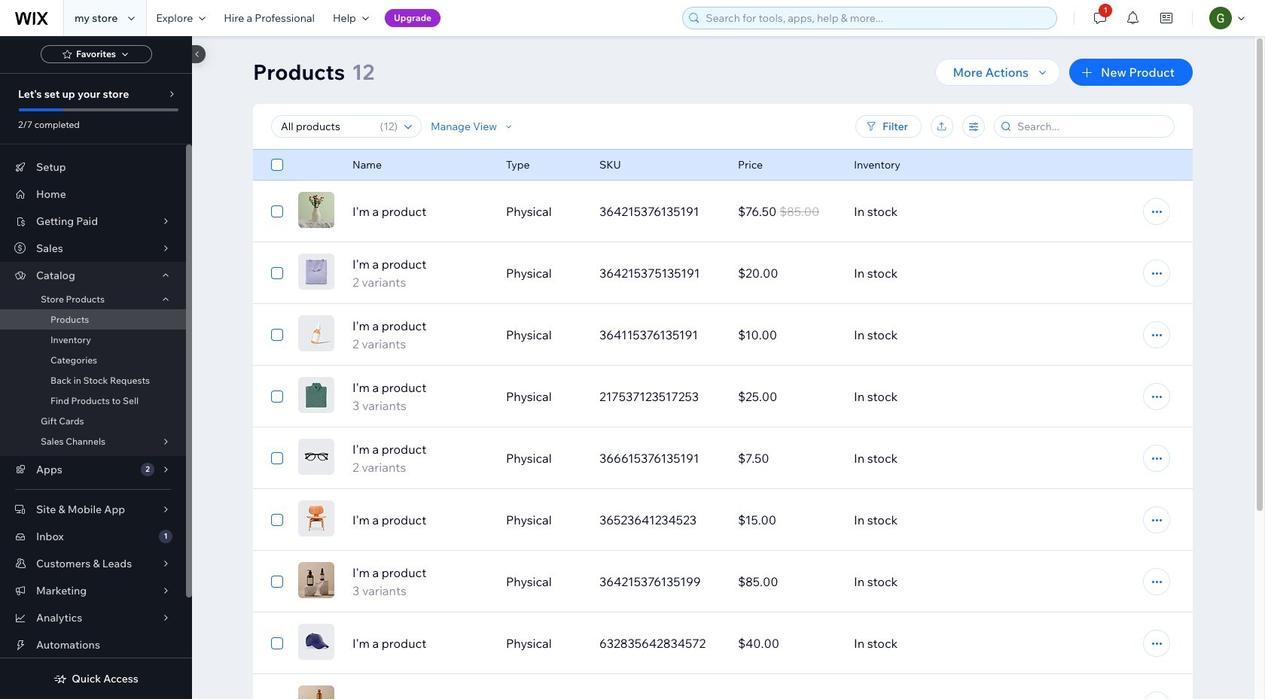 Task type: vqa. For each thing, say whether or not it's contained in the screenshot.
the "this"
no



Task type: describe. For each thing, give the bounding box(es) containing it.
Search... field
[[1013, 116, 1170, 137]]

sidebar element
[[0, 36, 206, 700]]

Search for tools, apps, help & more... field
[[701, 8, 1052, 29]]



Task type: locate. For each thing, give the bounding box(es) containing it.
Unsaved view field
[[276, 116, 375, 137]]

None checkbox
[[271, 203, 283, 221], [271, 264, 283, 282], [271, 388, 283, 406], [271, 450, 283, 468], [271, 573, 283, 591], [271, 635, 283, 653], [271, 203, 283, 221], [271, 264, 283, 282], [271, 388, 283, 406], [271, 450, 283, 468], [271, 573, 283, 591], [271, 635, 283, 653]]

hide from online store image
[[1108, 631, 1133, 657]]

None checkbox
[[271, 156, 283, 174], [271, 326, 283, 344], [271, 511, 283, 529], [271, 156, 283, 174], [271, 326, 283, 344], [271, 511, 283, 529]]



